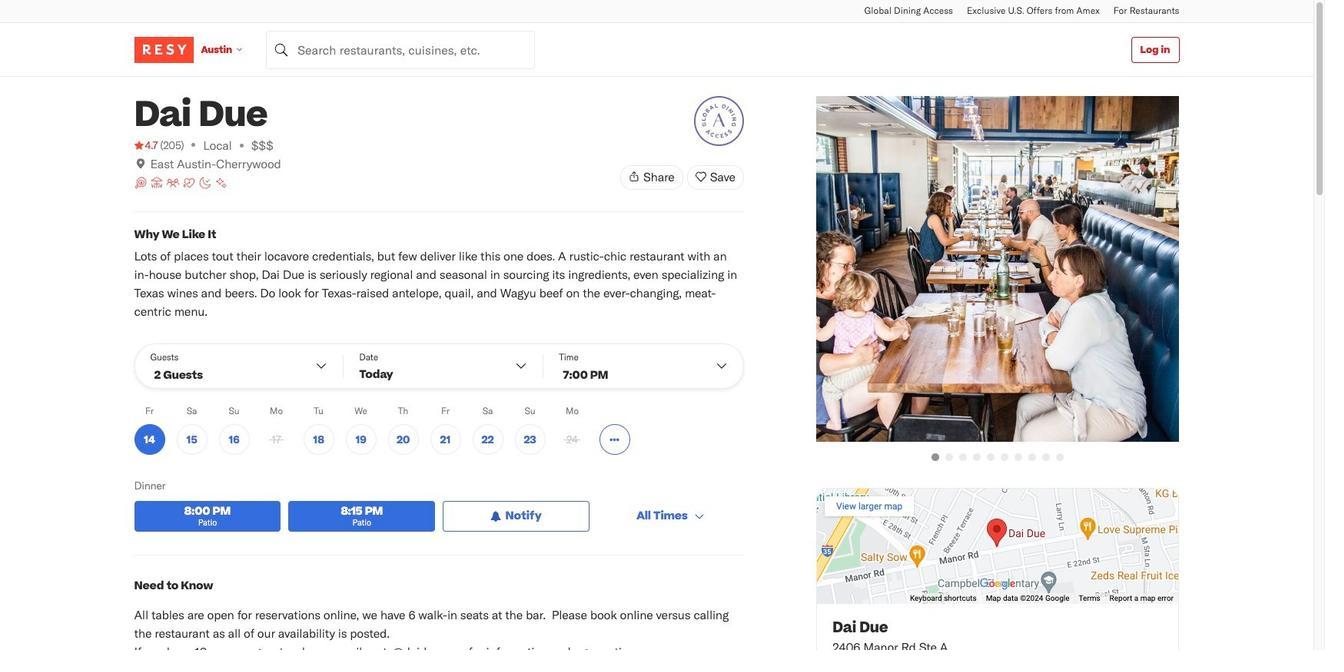 Task type: locate. For each thing, give the bounding box(es) containing it.
None field
[[266, 30, 535, 69]]



Task type: vqa. For each thing, say whether or not it's contained in the screenshot.
June 18, 2024. Has event. "Icon"
no



Task type: describe. For each thing, give the bounding box(es) containing it.
4.7 out of 5 stars image
[[134, 138, 158, 153]]

Search restaurants, cuisines, etc. text field
[[266, 30, 535, 69]]



